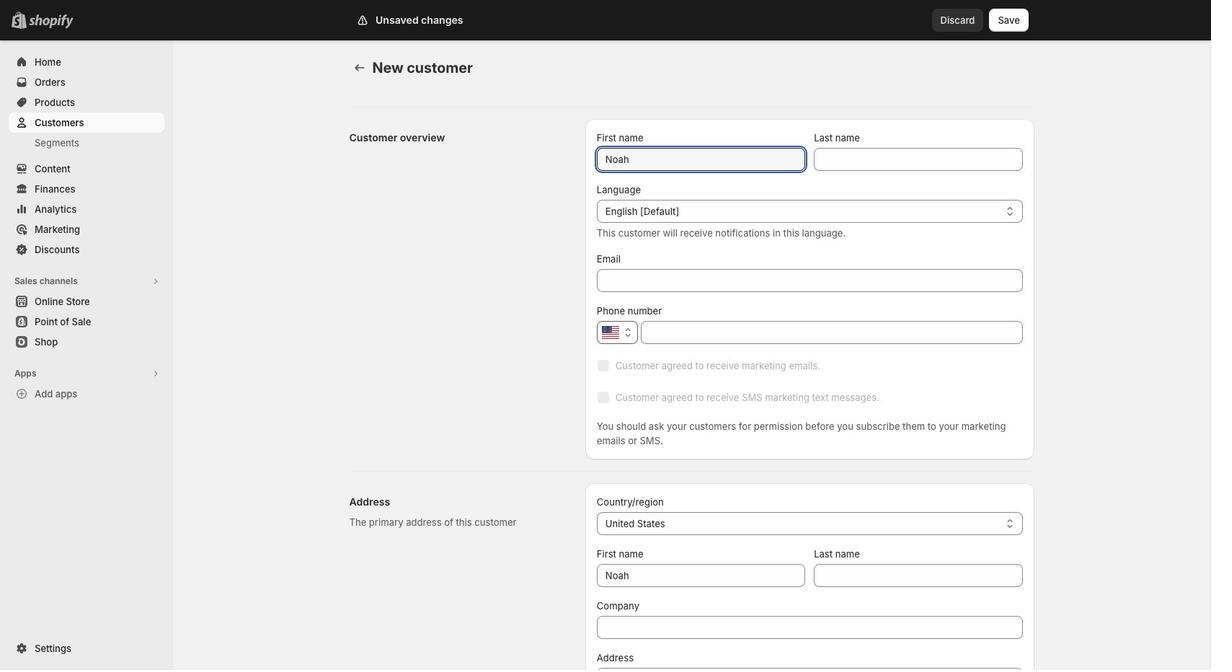 Task type: describe. For each thing, give the bounding box(es) containing it.
shopify image
[[29, 14, 74, 29]]

united states (+1) image
[[602, 326, 619, 339]]



Task type: locate. For each thing, give the bounding box(es) containing it.
None text field
[[814, 564, 1023, 587], [597, 616, 1023, 639], [814, 564, 1023, 587], [597, 616, 1023, 639]]

None text field
[[597, 148, 806, 171], [814, 148, 1023, 171], [641, 321, 1023, 344], [597, 564, 806, 587], [620, 668, 1023, 670], [597, 148, 806, 171], [814, 148, 1023, 171], [641, 321, 1023, 344], [597, 564, 806, 587], [620, 668, 1023, 670]]

None email field
[[597, 269, 1023, 292]]



Task type: vqa. For each thing, say whether or not it's contained in the screenshot.
Search collections "text box"
no



